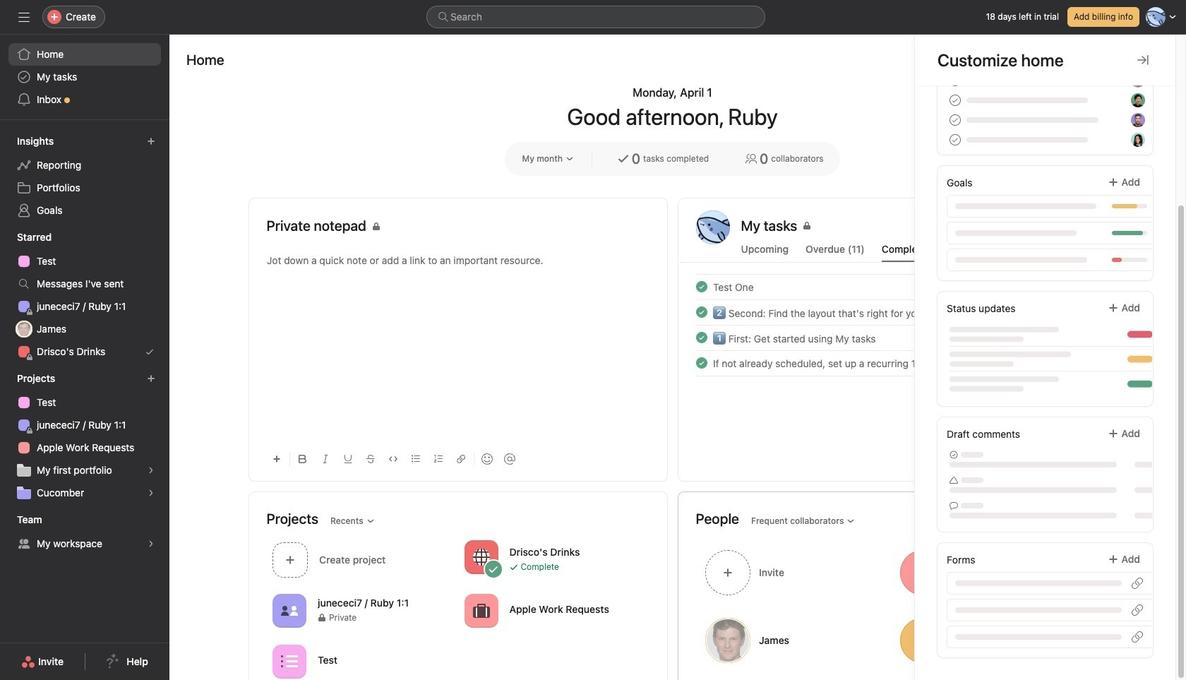 Task type: locate. For each thing, give the bounding box(es) containing it.
0 vertical spatial completed checkbox
[[693, 278, 710, 295]]

1 completed checkbox from the top
[[693, 278, 710, 295]]

numbered list image
[[434, 455, 443, 463]]

Completed checkbox
[[693, 278, 710, 295], [693, 304, 710, 321], [693, 329, 710, 346]]

3 list item from the top
[[679, 325, 1097, 350]]

completed checkbox down completed image
[[693, 304, 710, 321]]

completed checkbox up completed checkbox
[[693, 329, 710, 346]]

new insights image
[[147, 137, 155, 146]]

2 list item from the top
[[679, 299, 1097, 325]]

view profile image
[[696, 210, 730, 244]]

underline image
[[344, 455, 352, 463]]

list box
[[427, 6, 766, 28]]

starred element
[[0, 225, 170, 366]]

see details, cucomber image
[[147, 489, 155, 497]]

4 list item from the top
[[679, 350, 1097, 376]]

2 vertical spatial completed image
[[693, 355, 710, 372]]

completed checkbox down view profile image
[[693, 278, 710, 295]]

projects element
[[0, 366, 170, 507]]

strikethrough image
[[366, 455, 375, 463]]

insert an object image
[[272, 455, 281, 463]]

2 completed image from the top
[[693, 329, 710, 346]]

Completed checkbox
[[693, 355, 710, 372]]

2 vertical spatial completed checkbox
[[693, 329, 710, 346]]

global element
[[0, 35, 170, 119]]

bold image
[[298, 455, 307, 463]]

3 completed checkbox from the top
[[693, 329, 710, 346]]

link image
[[457, 455, 465, 463]]

completed image
[[693, 304, 710, 321], [693, 329, 710, 346], [693, 355, 710, 372]]

list item
[[679, 274, 1097, 299], [679, 299, 1097, 325], [679, 325, 1097, 350], [679, 350, 1097, 376]]

1 vertical spatial completed checkbox
[[693, 304, 710, 321]]

1 vertical spatial completed image
[[693, 329, 710, 346]]

globe image
[[473, 548, 489, 565]]

at mention image
[[504, 453, 515, 465]]

see details, my workspace image
[[147, 540, 155, 548]]

toolbar
[[267, 443, 649, 475]]

0 vertical spatial completed image
[[693, 304, 710, 321]]

2 completed checkbox from the top
[[693, 304, 710, 321]]



Task type: vqa. For each thing, say whether or not it's contained in the screenshot.
Completed icon
yes



Task type: describe. For each thing, give the bounding box(es) containing it.
see details, my first portfolio image
[[147, 466, 155, 475]]

people image
[[281, 602, 298, 619]]

1 list item from the top
[[679, 274, 1097, 299]]

italics image
[[321, 455, 330, 463]]

hide sidebar image
[[18, 11, 30, 23]]

insights element
[[0, 129, 170, 225]]

3 completed image from the top
[[693, 355, 710, 372]]

briefcase image
[[473, 602, 489, 619]]

list image
[[281, 653, 298, 670]]

completed checkbox for second list item from the bottom
[[693, 329, 710, 346]]

emoji image
[[481, 453, 493, 465]]

new project or portfolio image
[[147, 374, 155, 383]]

1 completed image from the top
[[693, 304, 710, 321]]

code image
[[389, 455, 397, 463]]

completed image
[[693, 278, 710, 295]]

completed checkbox for first list item from the top of the page
[[693, 278, 710, 295]]

completed checkbox for third list item from the bottom
[[693, 304, 710, 321]]

bulleted list image
[[411, 455, 420, 463]]

teams element
[[0, 507, 170, 558]]

close customization pane image
[[1138, 54, 1149, 66]]



